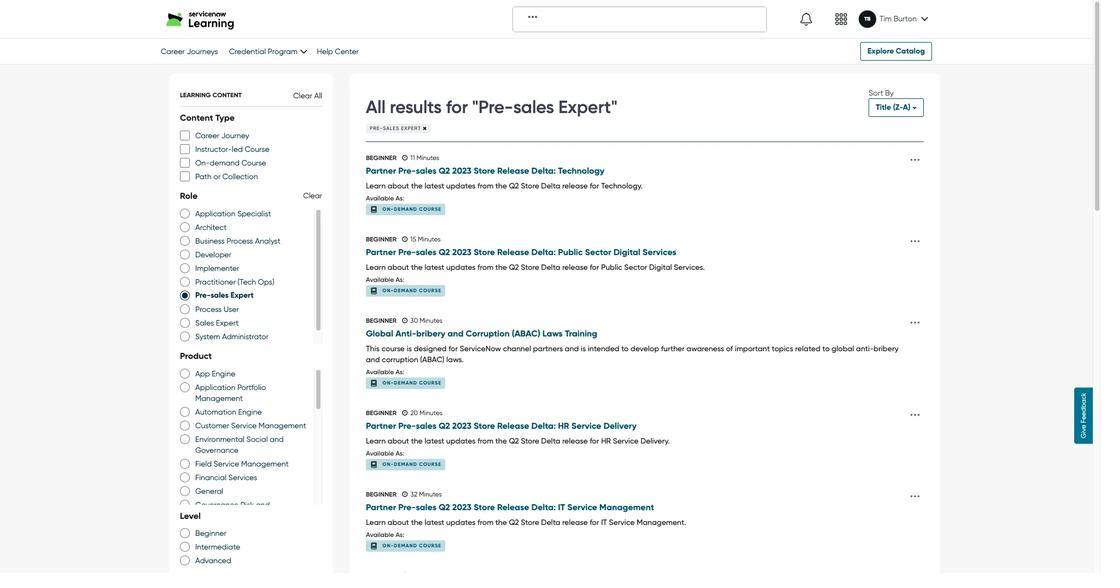 Task type: vqa. For each thing, say whether or not it's contained in the screenshot.
'technology.' on the right top of page
yes



Task type: describe. For each thing, give the bounding box(es) containing it.
corruption
[[466, 329, 510, 339]]

list containing ...
[[350, 142, 941, 574]]

services inside partner pre-sales q2 2023 store release delta: public sector digital services learn about the latest updates from the q2 store delta release for public sector digital services.
[[643, 247, 677, 258]]

about inside partner pre-sales q2 2023 store release delta: hr service delivery learn about the latest updates from the q2 store delta release for hr service delivery.
[[388, 437, 409, 446]]

led
[[232, 145, 243, 154]]

partner pre-sales q2 2023 store release delta: public sector digital services learn about the latest updates from the q2 store delta release for public sector digital services.
[[366, 247, 705, 272]]

tb
[[865, 16, 871, 22]]

as: for partner pre-sales q2 2023 store release delta: it service management
[[396, 532, 404, 539]]

management for customer service management
[[259, 422, 306, 430]]

course for global anti-bribery and corruption (abac) laws training
[[419, 380, 442, 386]]

available for partner pre-sales q2 2023 store release delta: public sector digital services
[[366, 276, 394, 284]]

sales inside partner pre-sales q2 2023 store release delta: technology learn about the latest updates from the q2 store delta release for technology.
[[416, 166, 437, 176]]

further
[[661, 345, 685, 353]]

about inside partner pre-sales q2 2023 store release delta: public sector digital services learn about the latest updates from the q2 store delta release for public sector digital services.
[[388, 263, 409, 272]]

credential
[[229, 47, 266, 56]]

release inside partner pre-sales q2 2023 store release delta: technology learn about the latest updates from the q2 store delta release for technology.
[[562, 182, 588, 190]]

minutes for global anti-bribery and corruption (abac) laws training
[[420, 317, 443, 325]]

specialist
[[237, 209, 271, 218]]

partner for partner pre-sales q2 2023 store release delta: technology
[[366, 166, 396, 176]]

corruption
[[382, 356, 418, 364]]

1 vertical spatial bribery
[[874, 345, 899, 353]]

2 vertical spatial expert
[[216, 319, 239, 328]]

anti-
[[856, 345, 874, 353]]

user
[[224, 305, 239, 314]]

delta inside partner pre-sales q2 2023 store release delta: hr service delivery learn about the latest updates from the q2 store delta release for hr service delivery.
[[541, 437, 561, 446]]

... for partner pre-sales q2 2023 store release delta: technology
[[910, 147, 921, 165]]

instructor-
[[195, 145, 232, 154]]

partners
[[533, 345, 563, 353]]

1 horizontal spatial it
[[601, 518, 607, 527]]

and inside environmental social and governance
[[270, 435, 284, 444]]

for left "pre-
[[446, 97, 468, 118]]

environmental
[[195, 435, 245, 444]]

on- for global anti-bribery and corruption (abac) laws training
[[383, 380, 394, 386]]

beginner for partner pre-sales q2 2023 store release delta: technology
[[366, 154, 397, 162]]

times image
[[423, 126, 427, 131]]

training
[[565, 329, 598, 339]]

learn inside partner pre-sales q2 2023 store release delta: technology learn about the latest updates from the q2 store delta release for technology.
[[366, 182, 386, 190]]

demand for partner pre-sales q2 2023 store release delta: public sector digital services
[[394, 288, 417, 294]]

11 minutes
[[411, 154, 440, 162]]

automation
[[195, 408, 236, 417]]

... button for partner pre-sales q2 2023 store release delta: technology
[[907, 147, 924, 168]]

1 image image from the left
[[800, 13, 813, 26]]

sales expert
[[195, 319, 239, 328]]

1 to from the left
[[622, 345, 629, 353]]

learning content
[[180, 91, 242, 99]]

management inside partner pre-sales q2 2023 store release delta: it service management learn about the latest updates from the q2 store delta release for it service management.
[[600, 503, 654, 513]]

program
[[268, 47, 298, 56]]

advanced
[[195, 557, 231, 566]]

on- for partner pre-sales q2 2023 store release delta: public sector digital services
[[383, 288, 394, 294]]

available for partner pre-sales q2 2023 store release delta: technology
[[366, 195, 394, 202]]

explore
[[868, 47, 894, 56]]

... button for partner pre-sales q2 2023 store release delta: hr service delivery
[[907, 402, 924, 423]]

explore catalog link
[[861, 42, 932, 61]]

management.
[[637, 518, 686, 527]]

title
[[876, 103, 891, 112]]

demand for partner pre-sales q2 2023 store release delta: technology
[[394, 206, 417, 212]]

clear for clear
[[303, 191, 322, 200]]

course up collection
[[242, 159, 266, 167]]

course for partner pre-sales q2 2023 store release delta: hr service delivery
[[419, 462, 442, 468]]

... button for partner pre-sales q2 2023 store release delta: it service management
[[907, 484, 924, 505]]

global
[[832, 345, 854, 353]]

1 horizontal spatial hr
[[601, 437, 611, 446]]

... for partner pre-sales q2 2023 store release delta: hr service delivery
[[910, 402, 921, 420]]

1 horizontal spatial sector
[[624, 263, 647, 272]]

career journeys link
[[161, 47, 218, 56]]

credential program
[[229, 47, 298, 56]]

Search Courses, Paths, etc. text field
[[513, 7, 767, 31]]

app engine
[[195, 370, 235, 378]]

collection
[[222, 172, 258, 181]]

clock o image for partner pre-sales q2 2023 store release delta: it service management
[[402, 492, 408, 498]]

learn inside partner pre-sales q2 2023 store release delta: it service management learn about the latest updates from the q2 store delta release for it service management.
[[366, 518, 386, 527]]

sales inside button
[[383, 126, 400, 131]]

available as: for global anti-bribery and corruption (abac) laws training
[[366, 369, 404, 376]]

delivery
[[604, 421, 637, 432]]

field
[[195, 460, 212, 469]]

technology.
[[601, 182, 643, 190]]

business process analyst
[[195, 237, 281, 246]]

burton
[[894, 14, 917, 23]]

32 minutes
[[411, 491, 442, 499]]

services.
[[674, 263, 705, 272]]

journeys
[[187, 47, 218, 56]]

for inside partner pre-sales q2 2023 store release delta: public sector digital services learn about the latest updates from the q2 store delta release for public sector digital services.
[[590, 263, 599, 272]]

management for field service management
[[241, 460, 289, 469]]

title (z-a) button
[[869, 98, 924, 117]]

portfolio
[[237, 383, 266, 392]]

0 horizontal spatial sector
[[585, 247, 612, 258]]

20
[[411, 410, 418, 417]]

clock o image for partner pre-sales q2 2023 store release delta: hr service delivery
[[402, 410, 408, 417]]

available for partner pre-sales q2 2023 store release delta: it service management
[[366, 532, 394, 539]]

partner pre-sales q2 2023 store release delta: hr service delivery learn about the latest updates from the q2 store delta release for hr service delivery.
[[366, 421, 670, 446]]

course right led
[[245, 145, 270, 154]]

15
[[411, 236, 416, 244]]

minutes for partner pre-sales q2 2023 store release delta: public sector digital services
[[418, 236, 441, 244]]

clear for clear all
[[293, 91, 312, 100]]

sales inside partner pre-sales q2 2023 store release delta: it service management learn about the latest updates from the q2 store delta release for it service management.
[[416, 503, 437, 513]]

analyst
[[255, 237, 281, 246]]

available as: for partner pre-sales q2 2023 store release delta: public sector digital services
[[366, 276, 404, 284]]

instructor-led course
[[195, 145, 270, 154]]

learning
[[180, 91, 211, 99]]

release for it
[[497, 503, 529, 513]]

system
[[195, 333, 220, 341]]

related
[[795, 345, 821, 353]]

clock o image for global anti-bribery and corruption (abac) laws training
[[402, 318, 408, 324]]

laws.
[[446, 356, 464, 364]]

delta: for public
[[532, 247, 556, 258]]

latest inside partner pre-sales q2 2023 store release delta: public sector digital services learn about the latest updates from the q2 store delta release for public sector digital services.
[[425, 263, 444, 272]]

architect
[[195, 223, 227, 232]]

credential program link
[[229, 47, 306, 56]]

latest inside partner pre-sales q2 2023 store release delta: it service management learn about the latest updates from the q2 store delta release for it service management.
[[425, 518, 444, 527]]

customer
[[195, 422, 229, 430]]

help
[[317, 47, 333, 56]]

1 vertical spatial expert
[[231, 291, 254, 300]]

partner pre-sales q2 2023 store release delta: public sector digital services link
[[366, 247, 907, 258]]

demand for global anti-bribery and corruption (abac) laws training
[[394, 380, 417, 386]]

implementer
[[195, 264, 239, 273]]

a)
[[903, 103, 911, 112]]

for inside global anti-bribery and corruption (abac) laws training this course is designed for servicenow channel partners and is intended to develop further awareness of important topics related to global anti-bribery and corruption (abac) laws.
[[449, 345, 458, 353]]

as: for partner pre-sales q2 2023 store release delta: hr service delivery
[[396, 450, 404, 458]]

(tech
[[238, 278, 256, 287]]

application specialist
[[195, 209, 271, 218]]

develop
[[631, 345, 659, 353]]

path
[[195, 172, 212, 181]]

on-demand course for partner pre-sales q2 2023 store release delta: technology
[[383, 206, 442, 212]]

on- for partner pre-sales q2 2023 store release delta: technology
[[383, 206, 394, 212]]

2023 for partner pre-sales q2 2023 store release delta: hr service delivery
[[452, 421, 472, 432]]

delta: for it
[[532, 503, 556, 513]]

release for public
[[497, 247, 529, 258]]

topics
[[772, 345, 794, 353]]

global anti-bribery and corruption (abac) laws training this course is designed for servicenow channel partners and is intended to develop further awareness of important topics related to global anti-bribery and corruption (abac) laws.
[[366, 329, 899, 364]]

minutes for partner pre-sales q2 2023 store release delta: hr service delivery
[[420, 410, 443, 417]]

delta inside partner pre-sales q2 2023 store release delta: it service management learn about the latest updates from the q2 store delta release for it service management.
[[541, 518, 561, 527]]

delivery.
[[641, 437, 670, 446]]

sales inside partner pre-sales q2 2023 store release delta: public sector digital services learn about the latest updates from the q2 store delta release for public sector digital services.
[[416, 247, 437, 258]]

product
[[180, 351, 212, 362]]

global anti-bribery and corruption (abac) laws training link
[[366, 329, 907, 339]]

ops)
[[258, 278, 275, 287]]

header menu menu bar
[[769, 2, 932, 36]]

... button
[[907, 310, 924, 331]]

field service management
[[195, 460, 289, 469]]

0 vertical spatial process
[[227, 237, 253, 246]]

sort
[[869, 89, 884, 97]]

developer
[[195, 250, 231, 259]]

automation engine
[[195, 408, 262, 417]]

delta: for technology
[[532, 166, 556, 176]]

and inside governance risk and compliance
[[256, 501, 270, 510]]

beginner for global anti-bribery and corruption (abac) laws training
[[366, 317, 397, 325]]

partner pre-sales q2 2023 store release delta: technology link
[[366, 166, 907, 176]]

application for application portfolio management
[[195, 383, 235, 392]]

global
[[366, 329, 393, 339]]

demand up path or collection
[[210, 159, 240, 167]]

clear button
[[303, 190, 322, 203]]

2023 for partner pre-sales q2 2023 store release delta: it service management
[[452, 503, 472, 513]]

content
[[180, 113, 213, 123]]

about inside partner pre-sales q2 2023 store release delta: it service management learn about the latest updates from the q2 store delta release for it service management.
[[388, 518, 409, 527]]

and down 'this'
[[366, 356, 380, 364]]

channel
[[503, 345, 531, 353]]

clear all button
[[293, 90, 322, 101]]

explore catalog
[[868, 47, 925, 56]]



Task type: locate. For each thing, give the bounding box(es) containing it.
all inside search results "region"
[[366, 97, 386, 118]]

about inside partner pre-sales q2 2023 store release delta: technology learn about the latest updates from the q2 store delta release for technology.
[[388, 182, 409, 190]]

engine for automation engine
[[238, 408, 262, 417]]

1 vertical spatial governance
[[195, 501, 239, 510]]

beginner for partner pre-sales q2 2023 store release delta: public sector digital services
[[366, 236, 397, 244]]

anti-
[[396, 329, 416, 339]]

course up 30 minutes
[[419, 288, 442, 294]]

on-demand course for global anti-bribery and corruption (abac) laws training
[[383, 380, 442, 386]]

pre- left the times icon
[[370, 126, 383, 131]]

help center link
[[317, 47, 359, 56]]

partner pre-sales q2 2023 store release delta: technology learn about the latest updates from the q2 store delta release for technology.
[[366, 166, 643, 190]]

is down training
[[581, 345, 586, 353]]

3 partner from the top
[[366, 421, 396, 432]]

1 as: from the top
[[396, 195, 404, 202]]

minutes right 32
[[419, 491, 442, 499]]

services up services.
[[643, 247, 677, 258]]

2 clock o image from the top
[[402, 318, 408, 324]]

image image
[[800, 13, 813, 26], [835, 13, 848, 26]]

release inside partner pre-sales q2 2023 store release delta: public sector digital services learn about the latest updates from the q2 store delta release for public sector digital services.
[[562, 263, 588, 272]]

course for partner pre-sales q2 2023 store release delta: technology
[[419, 206, 442, 212]]

business
[[195, 237, 225, 246]]

expert inside button
[[401, 126, 421, 131]]

all down help at the top of the page
[[314, 91, 322, 100]]

sales down 11 minutes
[[416, 166, 437, 176]]

partner inside partner pre-sales q2 2023 store release delta: public sector digital services learn about the latest updates from the q2 store delta release for public sector digital services.
[[366, 247, 396, 258]]

pre-sales expert button
[[366, 124, 431, 134]]

3 latest from the top
[[425, 437, 444, 446]]

1 vertical spatial services
[[228, 474, 257, 482]]

pre-sales expert
[[370, 126, 423, 131], [195, 291, 254, 300]]

2 beginner from the top
[[366, 236, 397, 244]]

4 partner from the top
[[366, 503, 396, 513]]

technology
[[558, 166, 605, 176]]

tim burton
[[880, 14, 917, 23]]

latest inside partner pre-sales q2 2023 store release delta: technology learn about the latest updates from the q2 store delta release for technology.
[[425, 182, 444, 190]]

sales down 20 minutes
[[416, 421, 437, 432]]

0 horizontal spatial pre-sales expert
[[195, 291, 254, 300]]

0 vertical spatial clear
[[293, 91, 312, 100]]

4 available from the top
[[366, 450, 394, 458]]

learn
[[366, 182, 386, 190], [366, 263, 386, 272], [366, 437, 386, 446], [366, 518, 386, 527]]

2 available as: from the top
[[366, 276, 404, 284]]

available as: for partner pre-sales q2 2023 store release delta: it service management
[[366, 532, 404, 539]]

5 beginner from the top
[[366, 491, 397, 499]]

3 about from the top
[[388, 437, 409, 446]]

pre- for partner pre-sales q2 2023 store release delta: it service management
[[398, 503, 416, 513]]

pre- down 11 on the top left of page
[[398, 166, 416, 176]]

release inside partner pre-sales q2 2023 store release delta: public sector digital services learn about the latest updates from the q2 store delta release for public sector digital services.
[[497, 247, 529, 258]]

expert down (tech
[[231, 291, 254, 300]]

2 ... button from the top
[[907, 228, 924, 250]]

pre- inside partner pre-sales q2 2023 store release delta: technology learn about the latest updates from the q2 store delta release for technology.
[[398, 166, 416, 176]]

0 horizontal spatial to
[[622, 345, 629, 353]]

4 available as: from the top
[[366, 450, 404, 458]]

sales down 32 minutes
[[416, 503, 437, 513]]

on-demand course down 32
[[383, 543, 442, 549]]

updates inside partner pre-sales q2 2023 store release delta: hr service delivery learn about the latest updates from the q2 store delta release for hr service delivery.
[[446, 437, 476, 446]]

partner inside partner pre-sales q2 2023 store release delta: technology learn about the latest updates from the q2 store delta release for technology.
[[366, 166, 396, 176]]

beginner left 20
[[366, 410, 397, 417]]

4 as: from the top
[[396, 450, 404, 458]]

from inside partner pre-sales q2 2023 store release delta: technology learn about the latest updates from the q2 store delta release for technology.
[[478, 182, 494, 190]]

0 vertical spatial digital
[[614, 247, 641, 258]]

beginner for partner pre-sales q2 2023 store release delta: hr service delivery
[[366, 410, 397, 417]]

on-demand course up 15
[[383, 206, 442, 212]]

services
[[643, 247, 677, 258], [228, 474, 257, 482]]

engine up 'application portfolio management'
[[212, 370, 235, 378]]

available as:
[[366, 195, 404, 202], [366, 276, 404, 284], [366, 369, 404, 376], [366, 450, 404, 458], [366, 532, 404, 539]]

system administrator
[[195, 333, 269, 341]]

1 horizontal spatial (abac)
[[512, 329, 541, 339]]

1 clock o image from the top
[[402, 236, 408, 243]]

engine for app engine
[[212, 370, 235, 378]]

the
[[411, 182, 423, 190], [495, 182, 507, 190], [411, 263, 423, 272], [495, 263, 507, 272], [411, 437, 423, 446], [495, 437, 507, 446], [411, 518, 423, 527], [495, 518, 507, 527]]

management up automation
[[195, 394, 243, 403]]

beginner left 15
[[366, 236, 397, 244]]

4 latest from the top
[[425, 518, 444, 527]]

risk
[[240, 501, 254, 510]]

1 clock o image from the top
[[402, 155, 408, 161]]

customer service management
[[195, 422, 306, 430]]

course down 32 minutes
[[419, 543, 442, 549]]

2 delta from the top
[[541, 263, 561, 272]]

3 as: from the top
[[396, 369, 404, 376]]

application up architect
[[195, 209, 235, 218]]

2023 for partner pre-sales q2 2023 store release delta: technology
[[452, 166, 472, 176]]

clock o image left 15
[[402, 236, 408, 243]]

and
[[448, 329, 464, 339], [565, 345, 579, 353], [366, 356, 380, 364], [270, 435, 284, 444], [256, 501, 270, 510]]

demand up 30
[[394, 288, 417, 294]]

0 horizontal spatial hr
[[558, 421, 569, 432]]

application inside 'application portfolio management'
[[195, 383, 235, 392]]

partner inside partner pre-sales q2 2023 store release delta: hr service delivery learn about the latest updates from the q2 store delta release for hr service delivery.
[[366, 421, 396, 432]]

0 vertical spatial career
[[161, 47, 185, 56]]

bribery
[[416, 329, 446, 339], [874, 345, 899, 353]]

0 horizontal spatial services
[[228, 474, 257, 482]]

2 clock o image from the top
[[402, 492, 408, 498]]

3 learn from the top
[[366, 437, 386, 446]]

minutes right 30
[[420, 317, 443, 325]]

1 release from the top
[[497, 166, 529, 176]]

sales down results
[[383, 126, 400, 131]]

1 release from the top
[[562, 182, 588, 190]]

2023 inside partner pre-sales q2 2023 store release delta: public sector digital services learn about the latest updates from the q2 store delta release for public sector digital services.
[[452, 247, 472, 258]]

minutes for partner pre-sales q2 2023 store release delta: technology
[[417, 154, 440, 162]]

financial services
[[195, 474, 257, 482]]

available for partner pre-sales q2 2023 store release delta: hr service delivery
[[366, 450, 394, 458]]

all
[[314, 91, 322, 100], [366, 97, 386, 118]]

1 horizontal spatial to
[[823, 345, 830, 353]]

2 updates from the top
[[446, 263, 476, 272]]

...
[[910, 147, 921, 165], [910, 228, 921, 246], [910, 310, 921, 328], [910, 402, 921, 420], [910, 484, 921, 502]]

release inside partner pre-sales q2 2023 store release delta: it service management learn about the latest updates from the q2 store delta release for it service management.
[[562, 518, 588, 527]]

latest down 11 minutes
[[425, 182, 444, 190]]

clear
[[293, 91, 312, 100], [303, 191, 322, 200]]

0 horizontal spatial all
[[314, 91, 322, 100]]

delta: inside partner pre-sales q2 2023 store release delta: hr service delivery learn about the latest updates from the q2 store delta release for hr service delivery.
[[532, 421, 556, 432]]

1 vertical spatial digital
[[649, 263, 672, 272]]

3 release from the top
[[497, 421, 529, 432]]

4 about from the top
[[388, 518, 409, 527]]

partner pre-sales q2 2023 store release delta: it service management learn about the latest updates from the q2 store delta release for it service management.
[[366, 503, 686, 527]]

engine up customer service management
[[238, 408, 262, 417]]

20 minutes
[[411, 410, 443, 417]]

0 horizontal spatial it
[[558, 503, 565, 513]]

... inside popup button
[[910, 310, 921, 328]]

beginner for partner pre-sales q2 2023 store release delta: it service management
[[366, 491, 397, 499]]

services down field service management
[[228, 474, 257, 482]]

1 2023 from the top
[[452, 166, 472, 176]]

1 vertical spatial clear
[[303, 191, 322, 200]]

content type
[[180, 113, 235, 123]]

bribery right global
[[874, 345, 899, 353]]

partner for partner pre-sales q2 2023 store release delta: public sector digital services
[[366, 247, 396, 258]]

0 vertical spatial clock o image
[[402, 236, 408, 243]]

from inside partner pre-sales q2 2023 store release delta: public sector digital services learn about the latest updates from the q2 store delta release for public sector digital services.
[[478, 263, 494, 272]]

0 horizontal spatial public
[[558, 247, 583, 258]]

sales
[[513, 97, 554, 118], [383, 126, 400, 131], [416, 166, 437, 176], [416, 247, 437, 258], [211, 291, 229, 300], [416, 421, 437, 432], [416, 503, 437, 513]]

1 is from the left
[[407, 345, 412, 353]]

3 release from the top
[[562, 437, 588, 446]]

from inside partner pre-sales q2 2023 store release delta: it service management learn about the latest updates from the q2 store delta release for it service management.
[[478, 518, 494, 527]]

type
[[215, 113, 235, 123]]

pre- inside partner pre-sales q2 2023 store release delta: public sector digital services learn about the latest updates from the q2 store delta release for public sector digital services.
[[398, 247, 416, 258]]

updates
[[446, 182, 476, 190], [446, 263, 476, 272], [446, 437, 476, 446], [446, 518, 476, 527]]

2 partner from the top
[[366, 247, 396, 258]]

course up 15 minutes
[[419, 206, 442, 212]]

public
[[558, 247, 583, 258], [601, 263, 623, 272]]

1 vertical spatial public
[[601, 263, 623, 272]]

partner pre-sales q2 2023 store release delta: it service management link
[[366, 503, 907, 513]]

4 delta: from the top
[[532, 503, 556, 513]]

career for career journey
[[195, 131, 219, 140]]

0 vertical spatial clock o image
[[402, 155, 408, 161]]

available as: for partner pre-sales q2 2023 store release delta: technology
[[366, 195, 404, 202]]

2 2023 from the top
[[452, 247, 472, 258]]

2 as: from the top
[[396, 276, 404, 284]]

11
[[411, 154, 415, 162]]

expert
[[401, 126, 421, 131], [231, 291, 254, 300], [216, 319, 239, 328]]

4 delta from the top
[[541, 518, 561, 527]]

sales down practitioner
[[211, 291, 229, 300]]

and right social
[[270, 435, 284, 444]]

on- for partner pre-sales q2 2023 store release delta: hr service delivery
[[383, 462, 394, 468]]

delta: for hr
[[532, 421, 556, 432]]

0 vertical spatial application
[[195, 209, 235, 218]]

4 release from the top
[[497, 503, 529, 513]]

management up social
[[259, 422, 306, 430]]

course for partner pre-sales q2 2023 store release delta: public sector digital services
[[419, 288, 442, 294]]

course up 32 minutes
[[419, 462, 442, 468]]

and up "laws."
[[448, 329, 464, 339]]

4 updates from the top
[[446, 518, 476, 527]]

path or collection
[[195, 172, 258, 181]]

None radio
[[180, 208, 190, 219], [180, 236, 190, 247], [180, 249, 190, 260], [180, 263, 190, 274], [180, 290, 190, 301], [180, 304, 190, 315], [180, 369, 190, 379], [180, 407, 190, 418], [180, 421, 190, 431], [180, 459, 190, 470], [180, 500, 190, 511], [180, 556, 190, 567], [180, 208, 190, 219], [180, 236, 190, 247], [180, 249, 190, 260], [180, 263, 190, 274], [180, 290, 190, 301], [180, 304, 190, 315], [180, 369, 190, 379], [180, 407, 190, 418], [180, 421, 190, 431], [180, 459, 190, 470], [180, 500, 190, 511], [180, 556, 190, 567]]

pre- for partner pre-sales q2 2023 store release delta: public sector digital services
[[398, 247, 416, 258]]

4 beginner from the top
[[366, 410, 397, 417]]

about
[[388, 182, 409, 190], [388, 263, 409, 272], [388, 437, 409, 446], [388, 518, 409, 527]]

pre- down 32
[[398, 503, 416, 513]]

2 delta: from the top
[[532, 247, 556, 258]]

tim
[[880, 14, 892, 23]]

pre- for partner pre-sales q2 2023 store release delta: technology
[[398, 166, 416, 176]]

portal logo image
[[166, 9, 240, 30]]

1 horizontal spatial image image
[[835, 13, 848, 26]]

1 vertical spatial it
[[601, 518, 607, 527]]

30
[[411, 317, 418, 325]]

on- for partner pre-sales q2 2023 store release delta: it service management
[[383, 543, 394, 549]]

1 from from the top
[[478, 182, 494, 190]]

clock o image left 30
[[402, 318, 408, 324]]

demand up 32
[[394, 462, 417, 468]]

1 ... button from the top
[[907, 147, 924, 168]]

0 horizontal spatial is
[[407, 345, 412, 353]]

pre- inside partner pre-sales q2 2023 store release delta: it service management learn about the latest updates from the q2 store delta release for it service management.
[[398, 503, 416, 513]]

2 to from the left
[[823, 345, 830, 353]]

delta inside partner pre-sales q2 2023 store release delta: public sector digital services learn about the latest updates from the q2 store delta release for public sector digital services.
[[541, 263, 561, 272]]

2023 inside partner pre-sales q2 2023 store release delta: it service management learn about the latest updates from the q2 store delta release for it service management.
[[452, 503, 472, 513]]

latest down 20 minutes
[[425, 437, 444, 446]]

clock o image for partner pre-sales q2 2023 store release delta: technology
[[402, 155, 408, 161]]

0 vertical spatial it
[[558, 503, 565, 513]]

0 horizontal spatial career
[[161, 47, 185, 56]]

2 application from the top
[[195, 383, 235, 392]]

1 vertical spatial clock o image
[[402, 318, 408, 324]]

is up corruption
[[407, 345, 412, 353]]

3 delta from the top
[[541, 437, 561, 446]]

laws
[[543, 329, 563, 339]]

or
[[213, 172, 221, 181]]

5 ... from the top
[[910, 484, 921, 502]]

1 about from the top
[[388, 182, 409, 190]]

available
[[366, 195, 394, 202], [366, 276, 394, 284], [366, 369, 394, 376], [366, 450, 394, 458], [366, 532, 394, 539]]

1 governance from the top
[[195, 446, 239, 455]]

0 vertical spatial sector
[[585, 247, 612, 258]]

minutes for partner pre-sales q2 2023 store release delta: it service management
[[419, 491, 442, 499]]

clock o image for partner pre-sales q2 2023 store release delta: public sector digital services
[[402, 236, 408, 243]]

0 vertical spatial public
[[558, 247, 583, 258]]

0 horizontal spatial digital
[[614, 247, 641, 258]]

1 vertical spatial career
[[195, 131, 219, 140]]

on-demand course for partner pre-sales q2 2023 store release delta: hr service delivery
[[383, 462, 442, 468]]

None checkbox
[[180, 130, 190, 141], [180, 144, 190, 155], [180, 130, 190, 141], [180, 144, 190, 155]]

latest down 32 minutes
[[425, 518, 444, 527]]

0 vertical spatial bribery
[[416, 329, 446, 339]]

delta: inside partner pre-sales q2 2023 store release delta: it service management learn about the latest updates from the q2 store delta release for it service management.
[[532, 503, 556, 513]]

0 horizontal spatial process
[[195, 305, 222, 314]]

bribery down 30 minutes
[[416, 329, 446, 339]]

1 partner from the top
[[366, 166, 396, 176]]

for up "laws."
[[449, 345, 458, 353]]

2 available from the top
[[366, 276, 394, 284]]

governance
[[195, 446, 239, 455], [195, 501, 239, 510]]

management down social
[[241, 460, 289, 469]]

all inside button
[[314, 91, 322, 100]]

pre- down practitioner
[[195, 291, 211, 300]]

as: for partner pre-sales q2 2023 store release delta: technology
[[396, 195, 404, 202]]

2 vertical spatial clock o image
[[402, 410, 408, 417]]

clock o image left 11 on the top left of page
[[402, 155, 408, 161]]

partner
[[366, 166, 396, 176], [366, 247, 396, 258], [366, 421, 396, 432], [366, 503, 396, 513]]

1 delta: from the top
[[532, 166, 556, 176]]

pre-sales expert up user
[[195, 291, 254, 300]]

0 vertical spatial hr
[[558, 421, 569, 432]]

1 available as: from the top
[[366, 195, 404, 202]]

delta:
[[532, 166, 556, 176], [532, 247, 556, 258], [532, 421, 556, 432], [532, 503, 556, 513]]

4 from from the top
[[478, 518, 494, 527]]

beginner
[[366, 154, 397, 162], [366, 236, 397, 244], [366, 317, 397, 325], [366, 410, 397, 417], [366, 491, 397, 499]]

for inside partner pre-sales q2 2023 store release delta: it service management learn about the latest updates from the q2 store delta release for it service management.
[[590, 518, 599, 527]]

2 learn from the top
[[366, 263, 386, 272]]

1 latest from the top
[[425, 182, 444, 190]]

1 horizontal spatial services
[[643, 247, 677, 258]]

2 release from the top
[[562, 263, 588, 272]]

1 vertical spatial engine
[[238, 408, 262, 417]]

clear all
[[293, 91, 322, 100]]

minutes right 15
[[418, 236, 441, 244]]

release for technology
[[497, 166, 529, 176]]

delta: inside partner pre-sales q2 2023 store release delta: technology learn about the latest updates from the q2 store delta release for technology.
[[532, 166, 556, 176]]

for inside partner pre-sales q2 2023 store release delta: technology learn about the latest updates from the q2 store delta release for technology.
[[590, 182, 599, 190]]

clock o image
[[402, 155, 408, 161], [402, 492, 408, 498]]

demand down corruption
[[394, 380, 417, 386]]

process left analyst
[[227, 237, 253, 246]]

as: for partner pre-sales q2 2023 store release delta: public sector digital services
[[396, 276, 404, 284]]

0 vertical spatial expert
[[401, 126, 421, 131]]

sales down 15 minutes
[[416, 247, 437, 258]]

... for partner pre-sales q2 2023 store release delta: it service management
[[910, 484, 921, 502]]

beginner left 11 on the top left of page
[[366, 154, 397, 162]]

for inside partner pre-sales q2 2023 store release delta: hr service delivery learn about the latest updates from the q2 store delta release for hr service delivery.
[[590, 437, 599, 446]]

pre- down 20
[[398, 421, 416, 432]]

4 release from the top
[[562, 518, 588, 527]]

beginner
[[195, 530, 226, 539]]

for down the partner pre-sales q2 2023 store release delta: public sector digital services link
[[590, 263, 599, 272]]

15 minutes
[[411, 236, 441, 244]]

release inside partner pre-sales q2 2023 store release delta: technology learn about the latest updates from the q2 store delta release for technology.
[[497, 166, 529, 176]]

1 learn from the top
[[366, 182, 386, 190]]

partner for partner pre-sales q2 2023 store release delta: it service management
[[366, 503, 396, 513]]

2 latest from the top
[[425, 263, 444, 272]]

list
[[350, 142, 941, 574]]

1 horizontal spatial public
[[601, 263, 623, 272]]

learn inside partner pre-sales q2 2023 store release delta: hr service delivery learn about the latest updates from the q2 store delta release for hr service delivery.
[[366, 437, 386, 446]]

expert left the times icon
[[401, 126, 421, 131]]

pre-sales expert down results
[[370, 126, 423, 131]]

beginner left 32
[[366, 491, 397, 499]]

course for partner pre-sales q2 2023 store release delta: it service management
[[419, 543, 442, 549]]

engine
[[212, 370, 235, 378], [238, 408, 262, 417]]

clock o image left 32
[[402, 492, 408, 498]]

on-demand course up 30
[[383, 288, 442, 294]]

content
[[213, 91, 242, 99]]

clock o image left 20
[[402, 410, 408, 417]]

2023 for partner pre-sales q2 2023 store release delta: public sector digital services
[[452, 247, 472, 258]]

3 clock o image from the top
[[402, 410, 408, 417]]

demand down 32
[[394, 543, 417, 549]]

to left global
[[823, 345, 830, 353]]

on-
[[195, 159, 210, 167], [383, 206, 394, 212], [383, 288, 394, 294], [383, 380, 394, 386], [383, 462, 394, 468], [383, 543, 394, 549]]

center
[[335, 47, 359, 56]]

4 2023 from the top
[[452, 503, 472, 513]]

2 is from the left
[[581, 345, 586, 353]]

1 vertical spatial clock o image
[[402, 492, 408, 498]]

pre- for partner pre-sales q2 2023 store release delta: hr service delivery
[[398, 421, 416, 432]]

release
[[562, 182, 588, 190], [562, 263, 588, 272], [562, 437, 588, 446], [562, 518, 588, 527]]

management for application portfolio management
[[195, 394, 243, 403]]

2 ... from the top
[[910, 228, 921, 246]]

1 application from the top
[[195, 209, 235, 218]]

beginner up the global
[[366, 317, 397, 325]]

updates inside partner pre-sales q2 2023 store release delta: it service management learn about the latest updates from the q2 store delta release for it service management.
[[446, 518, 476, 527]]

1 available from the top
[[366, 195, 394, 202]]

available as: for partner pre-sales q2 2023 store release delta: hr service delivery
[[366, 450, 404, 458]]

on-demand course up 32
[[383, 462, 442, 468]]

management inside 'application portfolio management'
[[195, 394, 243, 403]]

application
[[195, 209, 235, 218], [195, 383, 235, 392]]

financial
[[195, 474, 227, 482]]

0 horizontal spatial (abac)
[[420, 356, 445, 364]]

2 governance from the top
[[195, 501, 239, 510]]

1 vertical spatial (abac)
[[420, 356, 445, 364]]

by
[[885, 89, 894, 97]]

on-demand course for partner pre-sales q2 2023 store release delta: public sector digital services
[[383, 288, 442, 294]]

1 delta from the top
[[541, 182, 561, 190]]

2023 inside partner pre-sales q2 2023 store release delta: hr service delivery learn about the latest updates from the q2 store delta release for hr service delivery.
[[452, 421, 472, 432]]

minutes right 20
[[420, 410, 443, 417]]

sales inside partner pre-sales q2 2023 store release delta: hr service delivery learn about the latest updates from the q2 store delta release for hr service delivery.
[[416, 421, 437, 432]]

0 horizontal spatial engine
[[212, 370, 235, 378]]

32
[[411, 491, 417, 499]]

None checkbox
[[180, 157, 190, 168], [180, 171, 190, 182], [180, 157, 190, 168], [180, 171, 190, 182]]

as: for global anti-bribery and corruption (abac) laws training
[[396, 369, 404, 376]]

0 vertical spatial governance
[[195, 446, 239, 455]]

application for application specialist
[[195, 209, 235, 218]]

partner for partner pre-sales q2 2023 store release delta: hr service delivery
[[366, 421, 396, 432]]

on-demand course for partner pre-sales q2 2023 store release delta: it service management
[[383, 543, 442, 549]]

of
[[726, 345, 733, 353]]

partner pre-sales q2 2023 store release delta: hr service delivery link
[[366, 421, 907, 432]]

3 delta: from the top
[[532, 421, 556, 432]]

minutes right 11 on the top left of page
[[417, 154, 440, 162]]

3 beginner from the top
[[366, 317, 397, 325]]

updates inside partner pre-sales q2 2023 store release delta: public sector digital services learn about the latest updates from the q2 store delta release for public sector digital services.
[[446, 263, 476, 272]]

clock o image
[[402, 236, 408, 243], [402, 318, 408, 324], [402, 410, 408, 417]]

(abac) up channel at the left
[[512, 329, 541, 339]]

digital
[[614, 247, 641, 258], [649, 263, 672, 272]]

delta inside partner pre-sales q2 2023 store release delta: technology learn about the latest updates from the q2 store delta release for technology.
[[541, 182, 561, 190]]

and down training
[[565, 345, 579, 353]]

release inside partner pre-sales q2 2023 store release delta: hr service delivery learn about the latest updates from the q2 store delta release for hr service delivery.
[[497, 421, 529, 432]]

4 ... button from the top
[[907, 484, 924, 505]]

demand for partner pre-sales q2 2023 store release delta: hr service delivery
[[394, 462, 417, 468]]

1 vertical spatial hr
[[601, 437, 611, 446]]

1 horizontal spatial digital
[[649, 263, 672, 272]]

level
[[180, 511, 201, 522]]

1 horizontal spatial engine
[[238, 408, 262, 417]]

... button for partner pre-sales q2 2023 store release delta: public sector digital services
[[907, 228, 924, 250]]

career for career journeys
[[161, 47, 185, 56]]

on-demand course down corruption
[[383, 380, 442, 386]]

management up management.
[[600, 503, 654, 513]]

from inside partner pre-sales q2 2023 store release delta: hr service delivery learn about the latest updates from the q2 store delta release for hr service delivery.
[[478, 437, 494, 446]]

2 from from the top
[[478, 263, 494, 272]]

1 vertical spatial application
[[195, 383, 235, 392]]

on-demand course down instructor-led course
[[195, 159, 266, 167]]

practitioner (tech ops)
[[195, 278, 275, 287]]

(abac)
[[512, 329, 541, 339], [420, 356, 445, 364]]

3 available from the top
[[366, 369, 394, 376]]

1 horizontal spatial all
[[366, 97, 386, 118]]

updates inside partner pre-sales q2 2023 store release delta: technology learn about the latest updates from the q2 store delta release for technology.
[[446, 182, 476, 190]]

2023 inside partner pre-sales q2 2023 store release delta: technology learn about the latest updates from the q2 store delta release for technology.
[[452, 166, 472, 176]]

4 ... from the top
[[910, 402, 921, 420]]

for down partner pre-sales q2 2023 store release delta: hr service delivery link
[[590, 437, 599, 446]]

(z-
[[893, 103, 903, 112]]

all up pre-sales expert button
[[366, 97, 386, 118]]

available for global anti-bribery and corruption (abac) laws training
[[366, 369, 394, 376]]

application down app engine
[[195, 383, 235, 392]]

partner inside partner pre-sales q2 2023 store release delta: it service management learn about the latest updates from the q2 store delta release for it service management.
[[366, 503, 396, 513]]

1 beginner from the top
[[366, 154, 397, 162]]

release
[[497, 166, 529, 176], [497, 247, 529, 258], [497, 421, 529, 432], [497, 503, 529, 513]]

1 updates from the top
[[446, 182, 476, 190]]

1 horizontal spatial career
[[195, 131, 219, 140]]

course up 20 minutes
[[419, 380, 442, 386]]

demand for partner pre-sales q2 2023 store release delta: it service management
[[394, 543, 417, 549]]

delta: inside partner pre-sales q2 2023 store release delta: public sector digital services learn about the latest updates from the q2 store delta release for public sector digital services.
[[532, 247, 556, 258]]

clear inside button
[[293, 91, 312, 100]]

5 available from the top
[[366, 532, 394, 539]]

1 horizontal spatial pre-sales expert
[[370, 126, 423, 131]]

help center
[[317, 47, 359, 56]]

learn inside partner pre-sales q2 2023 store release delta: public sector digital services learn about the latest updates from the q2 store delta release for public sector digital services.
[[366, 263, 386, 272]]

release for hr
[[497, 421, 529, 432]]

0 vertical spatial pre-sales expert
[[370, 126, 423, 131]]

3 2023 from the top
[[452, 421, 472, 432]]

expert down user
[[216, 319, 239, 328]]

pre- inside partner pre-sales q2 2023 store release delta: hr service delivery learn about the latest updates from the q2 store delta release for hr service delivery.
[[398, 421, 416, 432]]

5 as: from the top
[[396, 532, 404, 539]]

release inside partner pre-sales q2 2023 store release delta: it service management learn about the latest updates from the q2 store delta release for it service management.
[[497, 503, 529, 513]]

to down global anti-bribery and corruption (abac) laws training link
[[622, 345, 629, 353]]

management
[[195, 394, 243, 403], [259, 422, 306, 430], [241, 460, 289, 469], [600, 503, 654, 513]]

0 vertical spatial services
[[643, 247, 677, 258]]

governance inside governance risk and compliance
[[195, 501, 239, 510]]

2 release from the top
[[497, 247, 529, 258]]

practitioner
[[195, 278, 236, 287]]

governance up compliance
[[195, 501, 239, 510]]

1 ... from the top
[[910, 147, 921, 165]]

demand
[[210, 159, 240, 167], [394, 206, 417, 212], [394, 288, 417, 294], [394, 380, 417, 386], [394, 462, 417, 468], [394, 543, 417, 549]]

governance down environmental
[[195, 446, 239, 455]]

4 learn from the top
[[366, 518, 386, 527]]

awareness
[[687, 345, 724, 353]]

for down the technology in the right top of the page
[[590, 182, 599, 190]]

1 vertical spatial process
[[195, 305, 222, 314]]

career up instructor-
[[195, 131, 219, 140]]

1 vertical spatial pre-sales expert
[[195, 291, 254, 300]]

demand up 15
[[394, 206, 417, 212]]

for down partner pre-sales q2 2023 store release delta: it service management link
[[590, 518, 599, 527]]

3 from from the top
[[478, 437, 494, 446]]

latest down 15 minutes
[[425, 263, 444, 272]]

pre- inside button
[[370, 126, 383, 131]]

(abac) down designed
[[420, 356, 445, 364]]

0 vertical spatial engine
[[212, 370, 235, 378]]

pre-sales expert inside button
[[370, 126, 423, 131]]

1 horizontal spatial bribery
[[874, 345, 899, 353]]

sales
[[195, 319, 214, 328]]

sales left "expert""
[[513, 97, 554, 118]]

... for partner pre-sales q2 2023 store release delta: public sector digital services
[[910, 228, 921, 246]]

pre- down 15
[[398, 247, 416, 258]]

3 updates from the top
[[446, 437, 476, 446]]

0 vertical spatial (abac)
[[512, 329, 541, 339]]

3 available as: from the top
[[366, 369, 404, 376]]

1 vertical spatial sector
[[624, 263, 647, 272]]

None radio
[[180, 222, 190, 233], [180, 277, 190, 288], [180, 318, 190, 329], [180, 331, 190, 342], [180, 382, 190, 393], [180, 434, 190, 445], [180, 472, 190, 483], [180, 486, 190, 497], [180, 529, 190, 540], [180, 542, 190, 553], [180, 222, 190, 233], [180, 277, 190, 288], [180, 318, 190, 329], [180, 331, 190, 342], [180, 382, 190, 393], [180, 434, 190, 445], [180, 472, 190, 483], [180, 486, 190, 497], [180, 529, 190, 540], [180, 542, 190, 553]]

0 horizontal spatial bribery
[[416, 329, 446, 339]]

2 about from the top
[[388, 263, 409, 272]]

process user
[[195, 305, 239, 314]]

expert"
[[559, 97, 618, 118]]

and right the risk
[[256, 501, 270, 510]]

release inside partner pre-sales q2 2023 store release delta: hr service delivery learn about the latest updates from the q2 store delta release for hr service delivery.
[[562, 437, 588, 446]]

intermediate
[[195, 544, 240, 552]]

3 ... button from the top
[[907, 402, 924, 423]]

career left journeys at the left top of page
[[161, 47, 185, 56]]

process up the sales
[[195, 305, 222, 314]]

search results region
[[350, 74, 941, 574]]

latest
[[425, 182, 444, 190], [425, 263, 444, 272], [425, 437, 444, 446], [425, 518, 444, 527]]

latest inside partner pre-sales q2 2023 store release delta: hr service delivery learn about the latest updates from the q2 store delta release for hr service delivery.
[[425, 437, 444, 446]]

service
[[572, 421, 602, 432], [231, 422, 257, 430], [613, 437, 639, 446], [214, 460, 239, 469], [567, 503, 597, 513], [609, 518, 635, 527]]

3 ... from the top
[[910, 310, 921, 328]]

1 horizontal spatial process
[[227, 237, 253, 246]]

2 image image from the left
[[835, 13, 848, 26]]

governance inside environmental social and governance
[[195, 446, 239, 455]]

5 available as: from the top
[[366, 532, 404, 539]]

... for global anti-bribery and corruption (abac) laws training
[[910, 310, 921, 328]]

on-demand course
[[195, 159, 266, 167], [383, 206, 442, 212], [383, 288, 442, 294], [383, 380, 442, 386], [383, 462, 442, 468], [383, 543, 442, 549]]

0 horizontal spatial image image
[[800, 13, 813, 26]]

1 horizontal spatial is
[[581, 345, 586, 353]]



